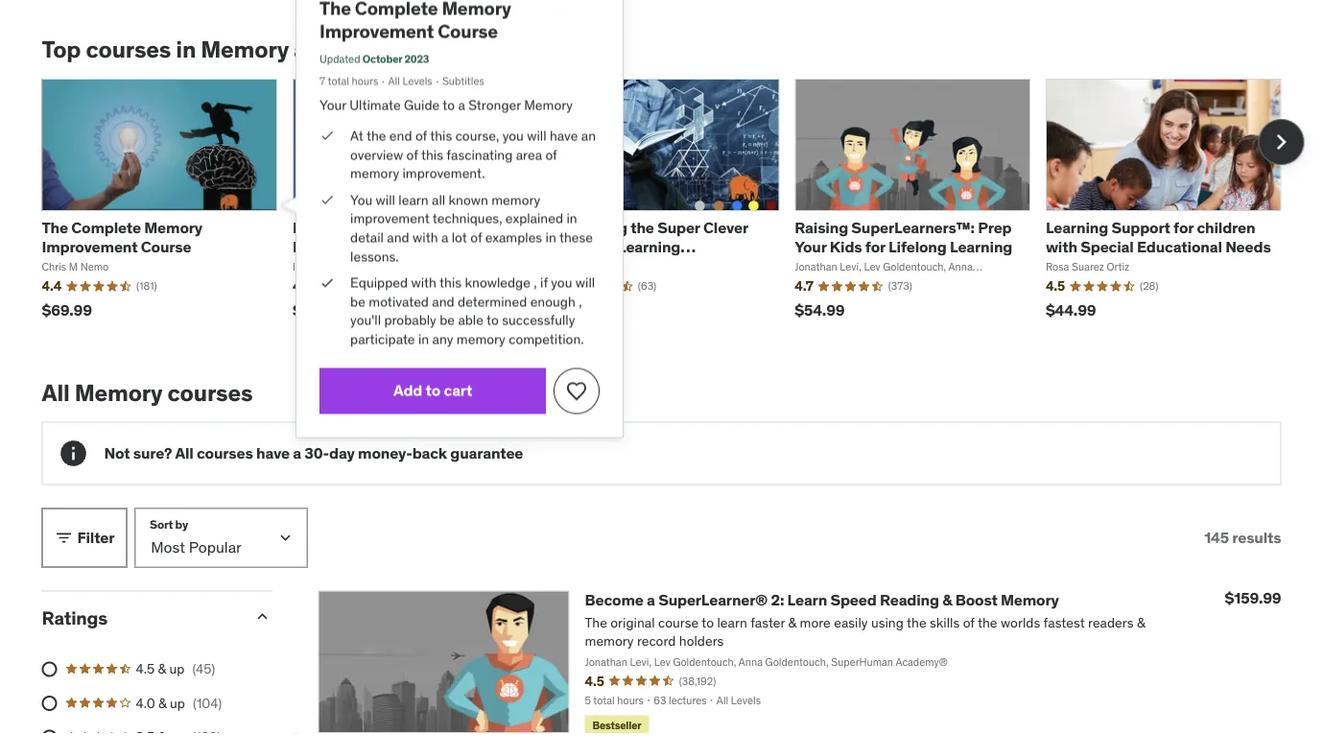 Task type: locate. For each thing, give the bounding box(es) containing it.
next image
[[1267, 127, 1297, 158]]

memory up strategies
[[442, 0, 511, 20]]

4.0
[[136, 694, 155, 712]]

memory inside the complete memory improvement course chris m nemo
[[144, 218, 203, 238]]

1 vertical spatial be
[[440, 312, 455, 329]]

support
[[1112, 218, 1171, 238]]

1 horizontal spatial all
[[175, 443, 194, 463]]

1 vertical spatial to
[[487, 312, 499, 329]]

0 horizontal spatial the
[[42, 218, 68, 238]]

1 horizontal spatial the
[[631, 218, 654, 238]]

0 horizontal spatial complete
[[71, 218, 141, 238]]

your left kids
[[795, 236, 827, 256]]

,
[[534, 274, 537, 291], [579, 293, 582, 310]]

area
[[516, 146, 542, 163]]

end
[[390, 127, 412, 144]]

have
[[550, 127, 578, 144], [256, 443, 290, 463]]

learning inside learning support for children with special educational needs
[[1046, 218, 1109, 238]]

1 horizontal spatial complete
[[355, 0, 438, 20]]

0 vertical spatial have
[[550, 127, 578, 144]]

of right lot
[[471, 229, 482, 246]]

0 vertical spatial the complete memory improvement course link
[[320, 0, 511, 43]]

0 vertical spatial will
[[527, 127, 547, 144]]

memory down overview
[[350, 165, 399, 182]]

subtitles
[[442, 74, 485, 88]]

145 results status
[[1205, 528, 1282, 548]]

and inside "equipped with this knowledge , if you will be motivated and determined enough , you'll probably be able to successfully participate in any memory competition."
[[432, 293, 455, 310]]

0 horizontal spatial improvement
[[42, 236, 138, 256]]

0 horizontal spatial all
[[42, 378, 70, 407]]

30-
[[305, 443, 329, 463]]

become a superlearner® 2: learn speed reading & boost memory
[[585, 590, 1060, 610]]

with inside "equipped with this knowledge , if you will be motivated and determined enough , you'll probably be able to successfully participate in any memory competition."
[[411, 274, 437, 291]]

the left super
[[631, 218, 654, 238]]

and down improvement
[[387, 229, 410, 246]]

course for the complete memory improvement course updated october 2023
[[438, 20, 498, 43]]

course inside 'the complete memory improvement course updated october 2023'
[[438, 20, 498, 43]]

all down $69.99
[[42, 378, 70, 407]]

improvement up october
[[320, 20, 434, 43]]

up left (45)
[[169, 660, 185, 678]]

and up 7
[[294, 35, 335, 64]]

1 horizontal spatial and
[[387, 229, 410, 246]]

1 horizontal spatial your
[[795, 236, 827, 256]]

for
[[1174, 218, 1194, 238], [866, 236, 886, 256]]

0 vertical spatial complete
[[355, 0, 438, 20]]

the inside 'the complete memory improvement course updated october 2023'
[[320, 0, 351, 20]]

courses right top
[[86, 35, 171, 64]]

0 vertical spatial you
[[503, 127, 524, 144]]

introducing the super clever advanced learning method(scalm)
[[544, 218, 748, 275]]

improvement inside 'the complete memory improvement course updated october 2023'
[[320, 20, 434, 43]]

& right 4.0
[[158, 694, 167, 712]]

course for the complete memory improvement course chris m nemo
[[141, 236, 191, 256]]

add to cart button
[[320, 368, 546, 414]]

courses right "sure?"
[[197, 443, 253, 463]]

you
[[503, 127, 524, 144], [551, 274, 573, 291]]

complete up nemo
[[71, 218, 141, 238]]

1 vertical spatial memory
[[492, 191, 541, 208]]

memory down able
[[457, 330, 506, 348]]

0 horizontal spatial you
[[503, 127, 524, 144]]

for left 'children'
[[1174, 218, 1194, 238]]

all
[[432, 191, 446, 208]]

& right 4.5
[[158, 660, 166, 678]]

to
[[443, 97, 455, 114], [487, 312, 499, 329], [426, 381, 441, 400]]

with left lot
[[413, 229, 438, 246]]

1 vertical spatial course
[[141, 236, 191, 256]]

0 vertical spatial memory
[[350, 165, 399, 182]]

motivated
[[369, 293, 429, 310]]

a right become
[[647, 590, 655, 610]]

complete inside the complete memory improvement course chris m nemo
[[71, 218, 141, 238]]

knowledge
[[465, 274, 531, 291]]

1 vertical spatial xsmall image
[[320, 191, 335, 209]]

1 horizontal spatial will
[[527, 127, 547, 144]]

will down advanced at the left top of page
[[576, 274, 595, 291]]

cart
[[444, 381, 472, 400]]

superlearner®
[[659, 590, 768, 610]]

1 vertical spatial up
[[170, 694, 185, 712]]

the complete memory improvement course link up 2023
[[320, 0, 511, 43]]

to down determined
[[487, 312, 499, 329]]

the up overview
[[367, 127, 386, 144]]

0 vertical spatial small image
[[54, 529, 73, 548]]

courses
[[86, 35, 171, 64], [168, 378, 253, 407], [197, 443, 253, 463]]

techniques,
[[433, 210, 503, 227]]

7 total hours
[[320, 74, 378, 88]]

top
[[42, 35, 81, 64]]

1 vertical spatial the
[[631, 218, 654, 238]]

enough
[[531, 293, 576, 310]]

the complete memory improvement course link up nemo
[[42, 218, 203, 256]]

0 horizontal spatial ,
[[534, 274, 537, 291]]

& left boost
[[943, 590, 953, 610]]

1 vertical spatial the complete memory improvement course link
[[42, 218, 203, 256]]

memory up the not
[[75, 378, 163, 407]]

0 horizontal spatial to
[[426, 381, 441, 400]]

the
[[367, 127, 386, 144], [631, 218, 654, 238]]

1 vertical spatial have
[[256, 443, 290, 463]]

courses up "sure?"
[[168, 378, 253, 407]]

be up you'll
[[350, 293, 366, 310]]

have left an
[[550, 127, 578, 144]]

the inside at the end of this course, you will have an overview of this fascinating area of memory improvement.
[[367, 127, 386, 144]]

add
[[394, 381, 423, 400]]

0 vertical spatial ,
[[534, 274, 537, 291]]

1 vertical spatial you
[[551, 274, 573, 291]]

0 vertical spatial improvement
[[320, 20, 434, 43]]

the inside introducing the super clever advanced learning method(scalm)
[[631, 218, 654, 238]]

0 horizontal spatial have
[[256, 443, 290, 463]]

2 horizontal spatial will
[[576, 274, 595, 291]]

detail
[[350, 229, 384, 246]]

2 vertical spatial and
[[432, 293, 455, 310]]

clever
[[704, 218, 748, 238]]

small image
[[54, 529, 73, 548], [253, 607, 272, 626]]

your ultimate guide to a stronger memory
[[320, 97, 573, 114]]

a down subtitles
[[458, 97, 465, 114]]

the for at
[[367, 127, 386, 144]]

1 vertical spatial &
[[158, 660, 166, 678]]

7
[[320, 74, 326, 88]]

to right 'guide'
[[443, 97, 455, 114]]

this up able
[[440, 274, 462, 291]]

0 horizontal spatial course
[[141, 236, 191, 256]]

1 vertical spatial all
[[42, 378, 70, 407]]

1 vertical spatial and
[[387, 229, 410, 246]]

any
[[433, 330, 454, 348]]

1 horizontal spatial have
[[550, 127, 578, 144]]

be up the any
[[440, 312, 455, 329]]

1 vertical spatial complete
[[71, 218, 141, 238]]

1 horizontal spatial you
[[551, 274, 573, 291]]

of
[[416, 127, 427, 144], [407, 146, 418, 163], [546, 146, 557, 163], [471, 229, 482, 246]]

course inside the complete memory improvement course chris m nemo
[[141, 236, 191, 256]]

2023
[[404, 52, 429, 65]]

complete up october
[[355, 0, 438, 20]]

become
[[585, 590, 644, 610]]

course,
[[456, 127, 499, 144]]

updated
[[320, 52, 360, 65]]

0 vertical spatial xsmall image
[[320, 126, 335, 145]]

xsmall image left 'at'
[[320, 126, 335, 145]]

nemo
[[80, 260, 109, 274]]

a left lot
[[442, 229, 449, 246]]

will up improvement
[[376, 191, 395, 208]]

2 horizontal spatial and
[[432, 293, 455, 310]]

equipped
[[350, 274, 408, 291]]

0 horizontal spatial be
[[350, 293, 366, 310]]

0 horizontal spatial the
[[367, 127, 386, 144]]

at
[[350, 127, 364, 144]]

the complete memory improvement course link
[[320, 0, 511, 43], [42, 218, 203, 256]]

equipped with this knowledge , if you will be motivated and determined enough , you'll probably be able to successfully participate in any memory competition.
[[350, 274, 595, 348]]

0 vertical spatial the
[[320, 0, 351, 20]]

1 horizontal spatial the complete memory improvement course link
[[320, 0, 511, 43]]

2 vertical spatial to
[[426, 381, 441, 400]]

competition.
[[509, 330, 584, 348]]

guide
[[404, 97, 440, 114]]

2 vertical spatial memory
[[457, 330, 506, 348]]

you inside at the end of this course, you will have an overview of this fascinating area of memory improvement.
[[503, 127, 524, 144]]

in inside "equipped with this knowledge , if you will be motivated and determined enough , you'll probably be able to successfully participate in any memory competition."
[[418, 330, 429, 348]]

1 horizontal spatial small image
[[253, 607, 272, 626]]

2 horizontal spatial all
[[388, 74, 400, 88]]

0 horizontal spatial will
[[376, 191, 395, 208]]

xsmall image
[[320, 273, 335, 292]]

1 horizontal spatial for
[[1174, 218, 1194, 238]]

0 vertical spatial the
[[367, 127, 386, 144]]

2 vertical spatial this
[[440, 274, 462, 291]]

&
[[943, 590, 953, 610], [158, 660, 166, 678], [158, 694, 167, 712]]

you up area
[[503, 127, 524, 144]]

2 vertical spatial will
[[576, 274, 595, 291]]

learning
[[339, 35, 434, 64], [1046, 218, 1109, 238], [618, 236, 681, 256], [950, 236, 1013, 256]]

up left (104)
[[170, 694, 185, 712]]

improvement up nemo
[[42, 236, 138, 256]]

the for the complete memory improvement course chris m nemo
[[42, 218, 68, 238]]

with
[[413, 229, 438, 246], [1046, 236, 1078, 256], [411, 274, 437, 291]]

add to cart
[[394, 381, 472, 400]]

top courses in memory and learning strategies
[[42, 35, 552, 64]]

1 vertical spatial improvement
[[42, 236, 138, 256]]

1 horizontal spatial the
[[320, 0, 351, 20]]

& for 4.5 & up (45)
[[158, 660, 166, 678]]

all right "sure?"
[[175, 443, 194, 463]]

0 horizontal spatial your
[[320, 97, 346, 114]]

1 horizontal spatial improvement
[[320, 20, 434, 43]]

0 vertical spatial courses
[[86, 35, 171, 64]]

, left if
[[534, 274, 537, 291]]

your down total
[[320, 97, 346, 114]]

lot
[[452, 229, 467, 246]]

0 vertical spatial and
[[294, 35, 335, 64]]

2 vertical spatial &
[[158, 694, 167, 712]]

memory up "explained"
[[492, 191, 541, 208]]

this down your ultimate guide to a stronger memory
[[430, 127, 452, 144]]

181 reviews element
[[136, 279, 157, 294]]

xsmall image left you
[[320, 191, 335, 209]]

the up the updated at the left of the page
[[320, 0, 351, 20]]

strategies
[[439, 35, 552, 64]]

memory right boost
[[1001, 590, 1060, 610]]

course up '(181)'
[[141, 236, 191, 256]]

you'll
[[350, 312, 381, 329]]

0 horizontal spatial the complete memory improvement course link
[[42, 218, 203, 256]]

memory up '(181)'
[[144, 218, 203, 238]]

1 horizontal spatial course
[[438, 20, 498, 43]]

course
[[438, 20, 498, 43], [141, 236, 191, 256]]

the inside the complete memory improvement course chris m nemo
[[42, 218, 68, 238]]

have left 30-
[[256, 443, 290, 463]]

you will learn all known memory improvement techniques, explained in detail and with a lot of examples in these lessons.
[[350, 191, 593, 265]]

1 horizontal spatial ,
[[579, 293, 582, 310]]

complete for the complete memory improvement course updated october 2023
[[355, 0, 438, 20]]

the complete memory improvement course link for $69.99
[[42, 218, 203, 256]]

super
[[658, 218, 700, 238]]

xsmall image
[[320, 126, 335, 145], [320, 191, 335, 209]]

1 vertical spatial this
[[421, 146, 443, 163]]

0 vertical spatial up
[[169, 660, 185, 678]]

1 vertical spatial small image
[[253, 607, 272, 626]]

& for 4.0 & up (104)
[[158, 694, 167, 712]]

complete
[[355, 0, 438, 20], [71, 218, 141, 238]]

with up motivated
[[411, 274, 437, 291]]

0 horizontal spatial for
[[866, 236, 886, 256]]

method(scalm)
[[544, 255, 661, 275]]

0 horizontal spatial small image
[[54, 529, 73, 548]]

fascinating
[[447, 146, 513, 163]]

all left levels
[[388, 74, 400, 88]]

will inside you will learn all known memory improvement techniques, explained in detail and with a lot of examples in these lessons.
[[376, 191, 395, 208]]

2 xsmall image from the top
[[320, 191, 335, 209]]

not
[[104, 443, 130, 463]]

with left special
[[1046, 236, 1078, 256]]

carousel element
[[42, 79, 1305, 333]]

for inside raising superlearners™: prep your kids for lifelong learning
[[866, 236, 886, 256]]

will for be
[[576, 274, 595, 291]]

will up area
[[527, 127, 547, 144]]

the up chris at left
[[42, 218, 68, 238]]

total
[[328, 74, 349, 88]]

0 vertical spatial &
[[943, 590, 953, 610]]

ratings
[[42, 606, 108, 629]]

will inside at the end of this course, you will have an overview of this fascinating area of memory improvement.
[[527, 127, 547, 144]]

improvement.
[[403, 165, 485, 182]]

this up the improvement.
[[421, 146, 443, 163]]

0 vertical spatial course
[[438, 20, 498, 43]]

for right kids
[[866, 236, 886, 256]]

improvement for the complete memory improvement course updated october 2023
[[320, 20, 434, 43]]

you inside "equipped with this knowledge , if you will be motivated and determined enough , you'll probably be able to successfully participate in any memory competition."
[[551, 274, 573, 291]]

you right if
[[551, 274, 573, 291]]

0 vertical spatial all
[[388, 74, 400, 88]]

of right area
[[546, 146, 557, 163]]

will inside "equipped with this knowledge , if you will be motivated and determined enough , you'll probably be able to successfully participate in any memory competition."
[[576, 274, 595, 291]]

participate
[[350, 330, 415, 348]]

improvement inside the complete memory improvement course chris m nemo
[[42, 236, 138, 256]]

2 horizontal spatial to
[[487, 312, 499, 329]]

0 vertical spatial to
[[443, 97, 455, 114]]

1 vertical spatial will
[[376, 191, 395, 208]]

your
[[320, 97, 346, 114], [795, 236, 827, 256]]

1 xsmall image from the top
[[320, 126, 335, 145]]

this inside "equipped with this knowledge , if you will be motivated and determined enough , you'll probably be able to successfully participate in any memory competition."
[[440, 274, 462, 291]]

and
[[294, 35, 335, 64], [387, 229, 410, 246], [432, 293, 455, 310]]

a
[[458, 97, 465, 114], [442, 229, 449, 246], [293, 443, 301, 463], [647, 590, 655, 610]]

course up subtitles
[[438, 20, 498, 43]]

0 horizontal spatial and
[[294, 35, 335, 64]]

to left cart
[[426, 381, 441, 400]]

1 vertical spatial the
[[42, 218, 68, 238]]

of right end at the left top
[[416, 127, 427, 144]]

memory left the updated at the left of the page
[[201, 35, 289, 64]]

raising superlearners™: prep your kids for lifelong learning
[[795, 218, 1013, 256]]

complete inside 'the complete memory improvement course updated october 2023'
[[355, 0, 438, 20]]

4.0 & up (104)
[[136, 694, 222, 712]]

and up the any
[[432, 293, 455, 310]]

memory
[[442, 0, 511, 20], [201, 35, 289, 64], [524, 97, 573, 114], [144, 218, 203, 238], [75, 378, 163, 407], [1001, 590, 1060, 610]]

, right "enough"
[[579, 293, 582, 310]]

be
[[350, 293, 366, 310], [440, 312, 455, 329]]

1 vertical spatial your
[[795, 236, 827, 256]]



Task type: vqa. For each thing, say whether or not it's contained in the screenshot.
the right 'settings'
no



Task type: describe. For each thing, give the bounding box(es) containing it.
learning inside raising superlearners™: prep your kids for lifelong learning
[[950, 236, 1013, 256]]

raising
[[795, 218, 849, 238]]

have inside at the end of this course, you will have an overview of this fascinating area of memory improvement.
[[550, 127, 578, 144]]

all for all memory courses
[[42, 378, 70, 407]]

explained
[[506, 210, 564, 227]]

a inside you will learn all known memory improvement techniques, explained in detail and with a lot of examples in these lessons.
[[442, 229, 449, 246]]

$69.99
[[42, 300, 92, 319]]

superlearners™:
[[852, 218, 975, 238]]

145
[[1205, 528, 1230, 548]]

for inside learning support for children with special educational needs
[[1174, 218, 1194, 238]]

not sure? all courses have a 30-day money-back guarantee
[[104, 443, 523, 463]]

1 horizontal spatial be
[[440, 312, 455, 329]]

(181)
[[136, 279, 157, 293]]

advanced
[[544, 236, 615, 256]]

1 vertical spatial ,
[[579, 293, 582, 310]]

xsmall image for you
[[320, 191, 335, 209]]

sure?
[[133, 443, 172, 463]]

improvement for the complete memory improvement course chris m nemo
[[42, 236, 138, 256]]

0 vertical spatial be
[[350, 293, 366, 310]]

to inside add to cart button
[[426, 381, 441, 400]]

chris
[[42, 260, 66, 274]]

you for fascinating
[[503, 127, 524, 144]]

your inside raising superlearners™: prep your kids for lifelong learning
[[795, 236, 827, 256]]

at the end of this course, you will have an overview of this fascinating area of memory improvement.
[[350, 127, 596, 182]]

small image inside filter button
[[54, 529, 73, 548]]

(45)
[[192, 660, 215, 678]]

known
[[449, 191, 488, 208]]

4.4
[[42, 277, 61, 295]]

with inside you will learn all known memory improvement techniques, explained in detail and with a lot of examples in these lessons.
[[413, 229, 438, 246]]

145 results
[[1205, 528, 1282, 548]]

learn
[[399, 191, 429, 208]]

ratings button
[[42, 606, 238, 629]]

lessons.
[[350, 247, 399, 265]]

results
[[1233, 528, 1282, 548]]

of inside you will learn all known memory improvement techniques, explained in detail and with a lot of examples in these lessons.
[[471, 229, 482, 246]]

if
[[540, 274, 548, 291]]

determined
[[458, 293, 527, 310]]

october
[[363, 52, 402, 65]]

lifelong
[[889, 236, 947, 256]]

1 vertical spatial courses
[[168, 378, 253, 407]]

guarantee
[[451, 443, 523, 463]]

filter button
[[42, 508, 127, 568]]

learning support for children with special educational needs link
[[1046, 218, 1272, 256]]

probably
[[384, 312, 437, 329]]

prep
[[978, 218, 1012, 238]]

4.5
[[136, 660, 155, 678]]

memory up area
[[524, 97, 573, 114]]

ultimate
[[350, 97, 401, 114]]

1 horizontal spatial to
[[443, 97, 455, 114]]

2 vertical spatial all
[[175, 443, 194, 463]]

2:
[[771, 590, 784, 610]]

you
[[350, 191, 373, 208]]

memory inside you will learn all known memory improvement techniques, explained in detail and with a lot of examples in these lessons.
[[492, 191, 541, 208]]

up for 4.5 & up
[[169, 660, 185, 678]]

xsmall image for at
[[320, 126, 335, 145]]

with inside learning support for children with special educational needs
[[1046, 236, 1078, 256]]

special
[[1081, 236, 1134, 256]]

to inside "equipped with this knowledge , if you will be motivated and determined enough , you'll probably be able to successfully participate in any memory competition."
[[487, 312, 499, 329]]

the for introducing
[[631, 218, 654, 238]]

memory inside at the end of this course, you will have an overview of this fascinating area of memory improvement.
[[350, 165, 399, 182]]

learning support for children with special educational needs
[[1046, 218, 1272, 256]]

all for all levels
[[388, 74, 400, 88]]

learn
[[788, 590, 828, 610]]

up for 4.0 & up
[[170, 694, 185, 712]]

of down end at the left top
[[407, 146, 418, 163]]

and inside you will learn all known memory improvement techniques, explained in detail and with a lot of examples in these lessons.
[[387, 229, 410, 246]]

children
[[1197, 218, 1256, 238]]

wishlist image
[[565, 379, 589, 402]]

2 vertical spatial courses
[[197, 443, 253, 463]]

raising superlearners™: prep your kids for lifelong learning link
[[795, 218, 1013, 256]]

the complete memory improvement course updated october 2023
[[320, 0, 511, 65]]

m
[[69, 260, 78, 274]]

will for have
[[527, 127, 547, 144]]

hours
[[352, 74, 378, 88]]

these
[[560, 229, 593, 246]]

0 vertical spatial this
[[430, 127, 452, 144]]

0 vertical spatial your
[[320, 97, 346, 114]]

filter
[[77, 528, 115, 548]]

boost
[[956, 590, 998, 610]]

back
[[412, 443, 447, 463]]

stronger
[[469, 97, 521, 114]]

4.5 & up (45)
[[136, 660, 215, 678]]

memory inside "equipped with this knowledge , if you will be motivated and determined enough , you'll probably be able to successfully participate in any memory competition."
[[457, 330, 506, 348]]

the for the complete memory improvement course updated october 2023
[[320, 0, 351, 20]]

complete for the complete memory improvement course chris m nemo
[[71, 218, 141, 238]]

$159.99
[[1225, 588, 1282, 608]]

reading
[[880, 590, 940, 610]]

introducing
[[544, 218, 628, 238]]

improvement
[[350, 210, 430, 227]]

overview
[[350, 146, 403, 163]]

learning inside introducing the super clever advanced learning method(scalm)
[[618, 236, 681, 256]]

day
[[329, 443, 355, 463]]

the complete memory improvement course chris m nemo
[[42, 218, 203, 274]]

the complete memory improvement course link for your ultimate guide to a stronger memory
[[320, 0, 511, 43]]

successfully
[[502, 312, 575, 329]]

able
[[458, 312, 484, 329]]

kids
[[830, 236, 862, 256]]

needs
[[1226, 236, 1272, 256]]

examples
[[485, 229, 543, 246]]

money-
[[358, 443, 412, 463]]

you for ,
[[551, 274, 573, 291]]

memory inside 'the complete memory improvement course updated october 2023'
[[442, 0, 511, 20]]

a left 30-
[[293, 443, 301, 463]]

educational
[[1137, 236, 1223, 256]]

become a superlearner® 2: learn speed reading & boost memory link
[[585, 590, 1060, 610]]



